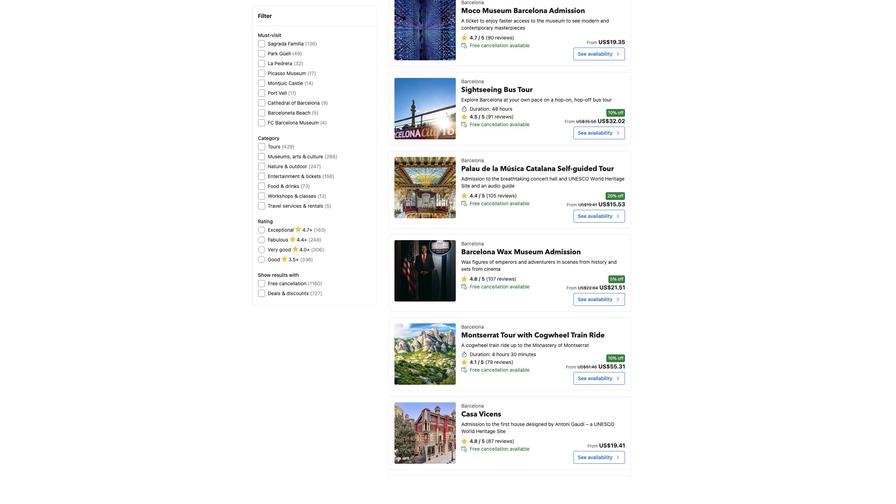 Task type: describe. For each thing, give the bounding box(es) containing it.
on,
[[566, 97, 573, 103]]

and inside moco museum barcelona admission a ticket to enjoy faster access to the museum to see modern and contemporary masterpieces
[[601, 18, 609, 24]]

barcelona inside barcelona casa vicens admission to the first house designed by antoni gaudí – a unesco world heritage site
[[462, 403, 484, 409]]

free cancellation available for de
[[470, 200, 530, 206]]

(163)
[[314, 227, 326, 233]]

1 horizontal spatial montserrat
[[564, 342, 589, 348]]

your
[[510, 97, 520, 103]]

0 horizontal spatial of
[[291, 100, 296, 106]]

4.7+
[[303, 227, 313, 233]]

guided
[[573, 164, 598, 173]]

museum inside barcelona barcelona wax museum admission wax figures of emperors and adventurers in scenes from history and sets from cinema
[[514, 247, 544, 257]]

montserrat tour with cogwheel train ride image
[[395, 323, 456, 385]]

(87
[[487, 438, 494, 444]]

/ for museum
[[479, 34, 480, 40]]

free up deals
[[268, 280, 278, 286]]

outdoor
[[289, 163, 307, 169]]

/ for casa
[[479, 438, 481, 444]]

entertainment & tickets (156)
[[268, 173, 335, 179]]

5 available from the top
[[510, 367, 530, 373]]

tour inside barcelona palau de la música catalana self-guided tour admission to the breathtaking concert hall and unesco world heritage site and an audio guide
[[599, 164, 614, 173]]

sets
[[462, 266, 471, 272]]

see for montserrat tour with cogwheel train ride
[[578, 375, 587, 381]]

at
[[504, 97, 508, 103]]

us$22.64
[[578, 285, 598, 291]]

free cancellation available for wax
[[470, 283, 530, 289]]

own
[[521, 97, 530, 103]]

and right history
[[609, 259, 617, 265]]

0 horizontal spatial (5)
[[312, 110, 319, 116]]

(306)
[[311, 247, 324, 253]]

travel services & rentals (5)
[[268, 203, 332, 209]]

catalana
[[526, 164, 556, 173]]

5 for palau
[[482, 192, 485, 198]]

barcelona wax museum admission image
[[395, 240, 456, 301]]

museums,
[[268, 153, 291, 159]]

4.4 / 5 (105 reviews)
[[470, 192, 517, 198]]

to inside barcelona casa vicens admission to the first house designed by antoni gaudí – a unesco world heritage site
[[486, 421, 491, 427]]

very good
[[268, 247, 291, 253]]

discounts
[[287, 290, 309, 296]]

see availability for moco museum barcelona admission
[[578, 51, 613, 57]]

tours
[[268, 144, 281, 150]]

& down classes
[[303, 203, 307, 209]]

the inside moco museum barcelona admission a ticket to enjoy faster access to the museum to see modern and contemporary masterpieces
[[537, 18, 545, 24]]

museum down beach
[[299, 120, 319, 126]]

la pedrera (32)
[[268, 60, 304, 66]]

modern
[[582, 18, 600, 24]]

an
[[481, 183, 487, 189]]

sightseeing bus tour image
[[395, 78, 456, 139]]

tours (429)
[[268, 144, 295, 150]]

pace
[[532, 97, 543, 103]]

& right arts
[[303, 153, 306, 159]]

5 for barcelona
[[482, 276, 485, 282]]

see for casa vicens
[[578, 454, 587, 460]]

admission inside barcelona palau de la música catalana self-guided tour admission to the breathtaking concert hall and unesco world heritage site and an audio guide
[[462, 176, 485, 182]]

a inside barcelona casa vicens admission to the first house designed by antoni gaudí – a unesco world heritage site
[[590, 421, 593, 427]]

food & drinks (73)
[[268, 183, 310, 189]]

2 available from the top
[[510, 121, 530, 127]]

4.8 / 5 (107 reviews)
[[470, 276, 517, 282]]

la
[[268, 60, 273, 66]]

duration: for montserrat
[[470, 351, 491, 357]]

culture
[[308, 153, 323, 159]]

world inside barcelona palau de la música catalana self-guided tour admission to the breathtaking concert hall and unesco world heritage site and an audio guide
[[591, 176, 604, 182]]

train
[[489, 342, 500, 348]]

us$19.41 inside 20% off from us$19.41 us$15.53
[[579, 202, 597, 207]]

sagrada
[[268, 41, 287, 47]]

4.5 / 5 (91 reviews)
[[470, 113, 514, 119]]

3.5+
[[289, 256, 299, 262]]

/ right 4.1
[[478, 359, 480, 365]]

10% for montserrat tour with cogwheel train ride
[[609, 355, 617, 361]]

free down 4.4
[[470, 200, 480, 206]]

self-
[[558, 164, 573, 173]]

availability for montserrat tour with cogwheel train ride
[[588, 375, 613, 381]]

(79
[[486, 359, 493, 365]]

see for moco museum barcelona admission
[[578, 51, 587, 57]]

free down 4.8 / 5 (87 reviews)
[[470, 446, 480, 452]]

very
[[268, 247, 278, 253]]

museum inside moco museum barcelona admission a ticket to enjoy faster access to the museum to see modern and contemporary masterpieces
[[483, 6, 512, 15]]

(105
[[487, 192, 497, 198]]

5 for casa
[[482, 438, 485, 444]]

available for vicens
[[510, 446, 530, 452]]

/ for palau
[[479, 192, 481, 198]]

site inside barcelona casa vicens admission to the first house designed by antoni gaudí – a unesco world heritage site
[[497, 428, 506, 434]]

heritage inside barcelona casa vicens admission to the first house designed by antoni gaudí – a unesco world heritage site
[[476, 428, 496, 434]]

free down 4.1
[[470, 367, 480, 373]]

1 hop- from the left
[[555, 97, 566, 103]]

access
[[514, 18, 530, 24]]

free down 'sets'
[[470, 283, 480, 289]]

port vell (11)
[[268, 90, 296, 96]]

workshops
[[268, 193, 293, 199]]

see for sightseeing bus tour
[[578, 130, 587, 136]]

us$35.58
[[577, 119, 597, 124]]

bus
[[504, 85, 516, 94]]

admission inside moco museum barcelona admission a ticket to enjoy faster access to the museum to see modern and contemporary masterpieces
[[549, 6, 585, 15]]

scenes
[[562, 259, 578, 265]]

good
[[268, 256, 280, 262]]

1 vertical spatial (5)
[[325, 203, 332, 209]]

moco
[[462, 6, 481, 15]]

availability for barcelona wax museum admission
[[588, 296, 613, 302]]

museum
[[546, 18, 565, 24]]

see availability for montserrat tour with cogwheel train ride
[[578, 375, 613, 381]]

(90
[[486, 34, 494, 40]]

0 horizontal spatial wax
[[462, 259, 471, 265]]

4
[[492, 351, 495, 357]]

see for palau de la música catalana self-guided tour
[[578, 213, 587, 219]]

services
[[283, 203, 302, 209]]

5 left (79
[[481, 359, 484, 365]]

3.5+ (336)
[[289, 256, 313, 262]]

5 for museum
[[482, 34, 485, 40]]

from for palau de la música catalana self-guided tour
[[567, 202, 577, 207]]

history
[[592, 259, 607, 265]]

0 horizontal spatial montserrat
[[462, 330, 499, 340]]

cogwheel
[[535, 330, 570, 340]]

arts
[[293, 153, 301, 159]]

reviews) down 48
[[495, 113, 514, 119]]

off for sightseeing bus tour
[[618, 110, 624, 115]]

available for de
[[510, 200, 530, 206]]

us$19.35
[[599, 39, 626, 45]]

good
[[280, 247, 291, 253]]

to left see
[[567, 18, 571, 24]]

0 horizontal spatial with
[[289, 272, 299, 278]]

museums, arts & culture (266)
[[268, 153, 338, 159]]

0 vertical spatial from
[[580, 259, 590, 265]]

(49)
[[292, 50, 302, 56]]

cancellation down 4.7 / 5 (90 reviews)
[[481, 42, 509, 48]]

visit
[[272, 32, 281, 38]]

2 hop- from the left
[[575, 97, 586, 103]]

(17)
[[308, 70, 316, 76]]

available for wax
[[510, 283, 530, 289]]

the inside barcelona palau de la música catalana self-guided tour admission to the breathtaking concert hall and unesco world heritage site and an audio guide
[[492, 176, 500, 182]]

barceloneta beach (5)
[[268, 110, 319, 116]]

(12)
[[318, 193, 327, 199]]

(9)
[[321, 100, 328, 106]]

picasso museum (17)
[[268, 70, 316, 76]]

and left "an"
[[472, 183, 480, 189]]

availability for palau de la música catalana self-guided tour
[[588, 213, 613, 219]]

drinks
[[286, 183, 299, 189]]

workshops & classes (12)
[[268, 193, 327, 199]]

cancellation down 4.8 / 5 (107 reviews)
[[481, 283, 509, 289]]

moco museum barcelona admission image
[[395, 0, 456, 60]]

castle
[[289, 80, 303, 86]]

results
[[272, 272, 288, 278]]

faster
[[500, 18, 513, 24]]

house
[[511, 421, 525, 427]]

& for nature & outdoor
[[285, 163, 288, 169]]

4.8 / 5 (87 reviews)
[[470, 438, 515, 444]]

hours for tour
[[497, 351, 510, 357]]

4.4+ (248)
[[297, 237, 321, 243]]

of inside barcelona barcelona wax museum admission wax figures of emperors and adventurers in scenes from history and sets from cinema
[[490, 259, 494, 265]]

antoni
[[556, 421, 570, 427]]

figures
[[473, 259, 488, 265]]

30
[[511, 351, 517, 357]]

fc
[[268, 120, 274, 126]]

unesco inside barcelona palau de la música catalana self-guided tour admission to the breathtaking concert hall and unesco world heritage site and an audio guide
[[569, 176, 589, 182]]

off inside barcelona sightseeing bus tour explore barcelona at your own pace on a hop-on, hop-off bus tour
[[586, 97, 592, 103]]

see availability for casa vicens
[[578, 454, 613, 460]]

availability for casa vicens
[[588, 454, 613, 460]]

montjuic
[[268, 80, 287, 86]]

see for barcelona wax museum admission
[[578, 296, 587, 302]]

(429)
[[282, 144, 295, 150]]

museum up castle
[[287, 70, 306, 76]]

duration: for sightseeing
[[470, 106, 491, 112]]

/ for barcelona
[[479, 276, 481, 282]]

from for barcelona wax museum admission
[[567, 285, 577, 291]]

with inside barcelona montserrat tour with cogwheel train ride a cogwheel train ride up to the monastery of montserrat
[[518, 330, 533, 340]]

site inside barcelona palau de la música catalana self-guided tour admission to the breathtaking concert hall and unesco world heritage site and an audio guide
[[462, 183, 470, 189]]



Task type: vqa. For each thing, say whether or not it's contained in the screenshot.
(11)
yes



Task type: locate. For each thing, give the bounding box(es) containing it.
in
[[557, 259, 561, 265]]

of up "barceloneta beach (5)"
[[291, 100, 296, 106]]

5 availability from the top
[[588, 375, 613, 381]]

to up "an"
[[486, 176, 491, 182]]

tour inside barcelona sightseeing bus tour explore barcelona at your own pace on a hop-on, hop-off bus tour
[[518, 85, 533, 94]]

10% inside 10% off from us$61.46 us$55.31
[[609, 355, 617, 361]]

montjuic castle (14)
[[268, 80, 314, 86]]

a right on
[[551, 97, 554, 103]]

5 left (105
[[482, 192, 485, 198]]

heritage
[[605, 176, 625, 182], [476, 428, 496, 434]]

6 availability from the top
[[588, 454, 613, 460]]

1 vertical spatial montserrat
[[564, 342, 589, 348]]

2 4.8 from the top
[[470, 438, 478, 444]]

1 vertical spatial 10%
[[609, 355, 617, 361]]

1 see availability from the top
[[578, 51, 613, 57]]

4 see availability from the top
[[578, 296, 613, 302]]

to right the access
[[531, 18, 536, 24]]

6 available from the top
[[510, 446, 530, 452]]

a right – on the right
[[590, 421, 593, 427]]

3 free cancellation available from the top
[[470, 200, 530, 206]]

availability down 5% off from us$22.64 us$21.51
[[588, 296, 613, 302]]

bus
[[593, 97, 602, 103]]

0 vertical spatial hours
[[500, 106, 513, 112]]

0 horizontal spatial heritage
[[476, 428, 496, 434]]

reviews) right (87
[[496, 438, 515, 444]]

the inside barcelona montserrat tour with cogwheel train ride a cogwheel train ride up to the monastery of montserrat
[[524, 342, 531, 348]]

admission down casa
[[462, 421, 485, 427]]

a left 'ticket' at the top right of page
[[462, 18, 465, 24]]

2 availability from the top
[[588, 130, 613, 136]]

5
[[482, 34, 485, 40], [482, 113, 485, 119], [482, 192, 485, 198], [482, 276, 485, 282], [481, 359, 484, 365], [482, 438, 485, 444]]

vicens
[[479, 409, 502, 419]]

cancellation down 4.8 / 5 (87 reviews)
[[481, 446, 509, 452]]

0 vertical spatial us$19.41
[[579, 202, 597, 207]]

admission
[[549, 6, 585, 15], [462, 176, 485, 182], [545, 247, 581, 257], [462, 421, 485, 427]]

wax up the emperors
[[497, 247, 512, 257]]

güell
[[279, 50, 291, 56]]

1 vertical spatial with
[[518, 330, 533, 340]]

free down 4.7
[[470, 42, 480, 48]]

museum
[[483, 6, 512, 15], [287, 70, 306, 76], [299, 120, 319, 126], [514, 247, 544, 257]]

reviews) for barcelona
[[495, 34, 515, 40]]

sagrada familia (136)
[[268, 41, 317, 47]]

free down 4.5
[[470, 121, 480, 127]]

see availability down 20% off from us$19.41 us$15.53 at the right top of page
[[578, 213, 613, 219]]

& up "(73)"
[[301, 173, 305, 179]]

0 vertical spatial site
[[462, 183, 470, 189]]

guide
[[502, 183, 515, 189]]

ticket
[[466, 18, 479, 24]]

0 vertical spatial a
[[551, 97, 554, 103]]

from inside 10% off from us$61.46 us$55.31
[[566, 364, 576, 370]]

0 horizontal spatial tour
[[501, 330, 516, 340]]

5%
[[611, 276, 617, 282]]

1 horizontal spatial heritage
[[605, 176, 625, 182]]

from inside 20% off from us$19.41 us$15.53
[[567, 202, 577, 207]]

us$61.46
[[578, 364, 597, 370]]

4.8 down 'sets'
[[470, 276, 478, 282]]

4.7
[[470, 34, 477, 40]]

admission inside barcelona casa vicens admission to the first house designed by antoni gaudí – a unesco world heritage site
[[462, 421, 485, 427]]

off for barcelona wax museum admission
[[618, 276, 624, 282]]

must-visit
[[258, 32, 281, 38]]

deals
[[268, 290, 281, 296]]

barcelona inside moco museum barcelona admission a ticket to enjoy faster access to the museum to see modern and contemporary masterpieces
[[514, 6, 548, 15]]

duration: 48 hours
[[470, 106, 513, 112]]

2 duration: from the top
[[470, 351, 491, 357]]

breathtaking
[[501, 176, 530, 182]]

1 vertical spatial duration:
[[470, 351, 491, 357]]

admission up see
[[549, 6, 585, 15]]

from inside from us$19.35
[[587, 40, 597, 45]]

1 a from the top
[[462, 18, 465, 24]]

6 see availability from the top
[[578, 454, 613, 460]]

wax
[[497, 247, 512, 257], [462, 259, 471, 265]]

5 see from the top
[[578, 375, 587, 381]]

1 available from the top
[[510, 42, 530, 48]]

5 left (107
[[482, 276, 485, 282]]

2 10% from the top
[[609, 355, 617, 361]]

(73)
[[301, 183, 310, 189]]

(727)
[[310, 290, 322, 296]]

2 see from the top
[[578, 130, 587, 136]]

0 vertical spatial 4.8
[[470, 276, 478, 282]]

10% off from us$61.46 us$55.31
[[566, 355, 626, 370]]

cancellation up deals & discounts (727)
[[279, 280, 307, 286]]

4 available from the top
[[510, 283, 530, 289]]

1 vertical spatial a
[[462, 342, 465, 348]]

0 horizontal spatial a
[[551, 97, 554, 103]]

availability down 10% off from us$61.46 us$55.31
[[588, 375, 613, 381]]

fabulous
[[268, 237, 288, 243]]

from inside 5% off from us$22.64 us$21.51
[[567, 285, 577, 291]]

1 horizontal spatial world
[[591, 176, 604, 182]]

& up travel services & rentals (5)
[[295, 193, 298, 199]]

3 see availability from the top
[[578, 213, 613, 219]]

0 vertical spatial montserrat
[[462, 330, 499, 340]]

world down guided
[[591, 176, 604, 182]]

0 horizontal spatial from
[[472, 266, 483, 272]]

to right up at the bottom right of the page
[[518, 342, 523, 348]]

4.0+
[[300, 247, 310, 253]]

2 a from the top
[[462, 342, 465, 348]]

fc barcelona museum (4)
[[268, 120, 327, 126]]

casa vicens image
[[395, 402, 456, 464]]

& right food
[[281, 183, 284, 189]]

reviews) for vicens
[[496, 438, 515, 444]]

off inside 10% off from us$61.46 us$55.31
[[618, 355, 624, 361]]

the left first
[[492, 421, 500, 427]]

from for sightseeing bus tour
[[565, 119, 575, 124]]

contemporary
[[462, 25, 494, 31]]

/ right 4.5
[[479, 113, 481, 119]]

heritage inside barcelona palau de la música catalana self-guided tour admission to the breathtaking concert hall and unesco world heritage site and an audio guide
[[605, 176, 625, 182]]

the left museum
[[537, 18, 545, 24]]

1 vertical spatial unesco
[[594, 421, 615, 427]]

3 see from the top
[[578, 213, 587, 219]]

cancellation down 4.1 / 5 (79 reviews)
[[481, 367, 509, 373]]

a inside moco museum barcelona admission a ticket to enjoy faster access to the museum to see modern and contemporary masterpieces
[[462, 18, 465, 24]]

to
[[480, 18, 485, 24], [531, 18, 536, 24], [567, 18, 571, 24], [486, 176, 491, 182], [518, 342, 523, 348], [486, 421, 491, 427]]

see availability down us$22.64
[[578, 296, 613, 302]]

1 horizontal spatial from
[[580, 259, 590, 265]]

of up cinema
[[490, 259, 494, 265]]

reviews) down guide
[[498, 192, 517, 198]]

world inside barcelona casa vicens admission to the first house designed by antoni gaudí – a unesco world heritage site
[[462, 428, 475, 434]]

availability for moco museum barcelona admission
[[588, 51, 613, 57]]

with up free cancellation (1160)
[[289, 272, 299, 278]]

2 horizontal spatial of
[[558, 342, 563, 348]]

availability down from us$19.35
[[588, 51, 613, 57]]

0 vertical spatial unesco
[[569, 176, 589, 182]]

casa
[[462, 409, 478, 419]]

1 vertical spatial us$19.41
[[600, 442, 626, 449]]

and right the emperors
[[519, 259, 527, 265]]

1 vertical spatial 4.8
[[470, 438, 478, 444]]

4 see from the top
[[578, 296, 587, 302]]

1 duration: from the top
[[470, 106, 491, 112]]

0 vertical spatial wax
[[497, 247, 512, 257]]

/ left (107
[[479, 276, 481, 282]]

to inside barcelona montserrat tour with cogwheel train ride a cogwheel train ride up to the monastery of montserrat
[[518, 342, 523, 348]]

1 10% from the top
[[609, 110, 617, 115]]

familia
[[288, 41, 304, 47]]

from inside from us$19.41
[[588, 443, 598, 449]]

travel
[[268, 203, 282, 209]]

see availability for sightseeing bus tour
[[578, 130, 613, 136]]

availability for sightseeing bus tour
[[588, 130, 613, 136]]

5 left (91
[[482, 113, 485, 119]]

see availability down us$35.58
[[578, 130, 613, 136]]

cancellation down 4.5 / 5 (91 reviews)
[[481, 121, 509, 127]]

to down vicens
[[486, 421, 491, 427]]

–
[[586, 421, 589, 427]]

2 see availability from the top
[[578, 130, 613, 136]]

free cancellation available down 4.8 / 5 (87 reviews)
[[470, 446, 530, 452]]

cogwheel
[[466, 342, 488, 348]]

free cancellation (1160)
[[268, 280, 322, 286]]

from left history
[[580, 259, 590, 265]]

hours down at
[[500, 106, 513, 112]]

see availability down from us$19.41
[[578, 454, 613, 460]]

available for barcelona
[[510, 42, 530, 48]]

masterpieces
[[495, 25, 526, 31]]

availability down 20% off from us$19.41 us$15.53 at the right top of page
[[588, 213, 613, 219]]

(4)
[[320, 120, 327, 126]]

0 vertical spatial 10%
[[609, 110, 617, 115]]

heritage up 20%
[[605, 176, 625, 182]]

off for montserrat tour with cogwheel train ride
[[618, 355, 624, 361]]

4.8 left (87
[[470, 438, 478, 444]]

from inside 10% off from us$35.58 us$32.02
[[565, 119, 575, 124]]

(5) right beach
[[312, 110, 319, 116]]

5 left (87
[[482, 438, 485, 444]]

0 horizontal spatial hop-
[[555, 97, 566, 103]]

first
[[501, 421, 510, 427]]

tour
[[603, 97, 612, 103]]

to inside barcelona palau de la música catalana self-guided tour admission to the breathtaking concert hall and unesco world heritage site and an audio guide
[[486, 176, 491, 182]]

see down us$22.64
[[578, 296, 587, 302]]

hours right 4
[[497, 351, 510, 357]]

see availability for barcelona wax museum admission
[[578, 296, 613, 302]]

cancellation down 4.4 / 5 (105 reviews)
[[481, 200, 509, 206]]

(266)
[[325, 153, 338, 159]]

availability down from us$19.41
[[588, 454, 613, 460]]

(32)
[[294, 60, 304, 66]]

1 horizontal spatial of
[[490, 259, 494, 265]]

montserrat
[[462, 330, 499, 340], [564, 342, 589, 348]]

from
[[580, 259, 590, 265], [472, 266, 483, 272]]

reviews) for de
[[498, 192, 517, 198]]

museum up adventurers
[[514, 247, 544, 257]]

hall
[[550, 176, 558, 182]]

1 vertical spatial of
[[490, 259, 494, 265]]

1 vertical spatial site
[[497, 428, 506, 434]]

10% inside 10% off from us$35.58 us$32.02
[[609, 110, 617, 115]]

20%
[[608, 193, 617, 198]]

see down gaudí
[[578, 454, 587, 460]]

picasso
[[268, 70, 285, 76]]

duration: down cogwheel
[[470, 351, 491, 357]]

cinema
[[484, 266, 501, 272]]

the inside barcelona casa vicens admission to the first house designed by antoni gaudí – a unesco world heritage site
[[492, 421, 500, 427]]

1 availability from the top
[[588, 51, 613, 57]]

1 vertical spatial tour
[[599, 164, 614, 173]]

1 vertical spatial world
[[462, 428, 475, 434]]

0 vertical spatial with
[[289, 272, 299, 278]]

1 horizontal spatial us$19.41
[[600, 442, 626, 449]]

1 horizontal spatial unesco
[[594, 421, 615, 427]]

2 vertical spatial of
[[558, 342, 563, 348]]

and right the hall
[[559, 176, 568, 182]]

5 see availability from the top
[[578, 375, 613, 381]]

a inside barcelona sightseeing bus tour explore barcelona at your own pace on a hop-on, hop-off bus tour
[[551, 97, 554, 103]]

off left bus
[[586, 97, 592, 103]]

gaudí
[[572, 421, 585, 427]]

hop- right on,
[[575, 97, 586, 103]]

us$15.53
[[599, 201, 626, 207]]

0 vertical spatial tour
[[518, 85, 533, 94]]

4.8
[[470, 276, 478, 282], [470, 438, 478, 444]]

hop- right on
[[555, 97, 566, 103]]

off inside 10% off from us$35.58 us$32.02
[[618, 110, 624, 115]]

by
[[549, 421, 554, 427]]

1 vertical spatial from
[[472, 266, 483, 272]]

off right 20%
[[618, 193, 624, 198]]

sightseeing
[[462, 85, 502, 94]]

free cancellation available for barcelona
[[470, 42, 530, 48]]

barcelona inside barcelona palau de la música catalana self-guided tour admission to the breathtaking concert hall and unesco world heritage site and an audio guide
[[462, 157, 484, 163]]

unesco down guided
[[569, 176, 589, 182]]

to up the contemporary
[[480, 18, 485, 24]]

(5)
[[312, 110, 319, 116], [325, 203, 332, 209]]

off right 5% at the right bottom
[[618, 276, 624, 282]]

1 horizontal spatial wax
[[497, 247, 512, 257]]

3 available from the top
[[510, 200, 530, 206]]

from for montserrat tour with cogwheel train ride
[[566, 364, 576, 370]]

5 left (90
[[482, 34, 485, 40]]

site down first
[[497, 428, 506, 434]]

of inside barcelona montserrat tour with cogwheel train ride a cogwheel train ride up to the monastery of montserrat
[[558, 342, 563, 348]]

1 see from the top
[[578, 51, 587, 57]]

explore
[[462, 97, 479, 103]]

& for food & drinks
[[281, 183, 284, 189]]

1 horizontal spatial a
[[590, 421, 593, 427]]

1 horizontal spatial with
[[518, 330, 533, 340]]

1 vertical spatial hours
[[497, 351, 510, 357]]

0 horizontal spatial unesco
[[569, 176, 589, 182]]

4.1 / 5 (79 reviews)
[[470, 359, 514, 365]]

& right deals
[[282, 290, 285, 296]]

& for entertainment & tickets
[[301, 173, 305, 179]]

off up us$55.31
[[618, 355, 624, 361]]

(14)
[[305, 80, 314, 86]]

available down your
[[510, 121, 530, 127]]

4.8 for casa
[[470, 438, 478, 444]]

rating
[[258, 218, 273, 224]]

duration: up 4.5
[[470, 106, 491, 112]]

pedrera
[[275, 60, 292, 66]]

4 availability from the top
[[588, 296, 613, 302]]

& for deals & discounts
[[282, 290, 285, 296]]

site up 4.4
[[462, 183, 470, 189]]

exceptional
[[268, 227, 294, 233]]

reviews) for wax
[[498, 276, 517, 282]]

1 horizontal spatial site
[[497, 428, 506, 434]]

on
[[544, 97, 550, 103]]

off for palau de la música catalana self-guided tour
[[618, 193, 624, 198]]

6 free cancellation available from the top
[[470, 446, 530, 452]]

reviews) down duration: 4 hours 30 minutes
[[495, 359, 514, 365]]

0 vertical spatial of
[[291, 100, 296, 106]]

duration: 4 hours 30 minutes
[[470, 351, 536, 357]]

0 horizontal spatial world
[[462, 428, 475, 434]]

/ right 4.4
[[479, 192, 481, 198]]

admission inside barcelona barcelona wax museum admission wax figures of emperors and adventurers in scenes from history and sets from cinema
[[545, 247, 581, 257]]

0 horizontal spatial site
[[462, 183, 470, 189]]

1 horizontal spatial tour
[[518, 85, 533, 94]]

4.8 for barcelona
[[470, 276, 478, 282]]

2 horizontal spatial tour
[[599, 164, 614, 173]]

barcelona inside barcelona montserrat tour with cogwheel train ride a cogwheel train ride up to the monastery of montserrat
[[462, 324, 484, 330]]

a inside barcelona montserrat tour with cogwheel train ride a cogwheel train ride up to the monastery of montserrat
[[462, 342, 465, 348]]

0 vertical spatial a
[[462, 18, 465, 24]]

1 vertical spatial heritage
[[476, 428, 496, 434]]

palau de la música catalana self-guided tour image
[[395, 157, 456, 218]]

with
[[289, 272, 299, 278], [518, 330, 533, 340]]

1 vertical spatial wax
[[462, 259, 471, 265]]

10% for sightseeing bus tour
[[609, 110, 617, 115]]

available down 4.8 / 5 (107 reviews)
[[510, 283, 530, 289]]

see down us$61.46
[[578, 375, 587, 381]]

0 vertical spatial world
[[591, 176, 604, 182]]

(5) down the (12)
[[325, 203, 332, 209]]

nature
[[268, 163, 283, 169]]

0 vertical spatial heritage
[[605, 176, 625, 182]]

off up the us$32.02 on the top right
[[618, 110, 624, 115]]

/ left (87
[[479, 438, 481, 444]]

ride
[[501, 342, 510, 348]]

& for workshops & classes
[[295, 193, 298, 199]]

barcelona palau de la música catalana self-guided tour admission to the breathtaking concert hall and unesco world heritage site and an audio guide
[[462, 157, 625, 189]]

unesco inside barcelona casa vicens admission to the first house designed by antoni gaudí – a unesco world heritage site
[[594, 421, 615, 427]]

world
[[591, 176, 604, 182], [462, 428, 475, 434]]

0 vertical spatial duration:
[[470, 106, 491, 112]]

entertainment
[[268, 173, 300, 179]]

minutes
[[518, 351, 536, 357]]

world down casa
[[462, 428, 475, 434]]

0 vertical spatial (5)
[[312, 110, 319, 116]]

tickets
[[306, 173, 321, 179]]

(11)
[[288, 90, 296, 96]]

from us$19.35
[[587, 39, 626, 45]]

5 free cancellation available from the top
[[470, 367, 530, 373]]

availability down the us$32.02 on the top right
[[588, 130, 613, 136]]

us$21.51
[[600, 284, 626, 291]]

the up the minutes
[[524, 342, 531, 348]]

cancellation
[[481, 42, 509, 48], [481, 121, 509, 127], [481, 200, 509, 206], [279, 280, 307, 286], [481, 283, 509, 289], [481, 367, 509, 373], [481, 446, 509, 452]]

free cancellation available
[[470, 42, 530, 48], [470, 121, 530, 127], [470, 200, 530, 206], [470, 283, 530, 289], [470, 367, 530, 373], [470, 446, 530, 452]]

off inside 5% off from us$22.64 us$21.51
[[618, 276, 624, 282]]

hours
[[500, 106, 513, 112], [497, 351, 510, 357]]

1 vertical spatial a
[[590, 421, 593, 427]]

see availability for palau de la música catalana self-guided tour
[[578, 213, 613, 219]]

(91
[[486, 113, 494, 119]]

available down guide
[[510, 200, 530, 206]]

2 vertical spatial tour
[[501, 330, 516, 340]]

(1160)
[[308, 280, 322, 286]]

0 horizontal spatial us$19.41
[[579, 202, 597, 207]]

1 horizontal spatial hop-
[[575, 97, 586, 103]]

3 availability from the top
[[588, 213, 613, 219]]

hours for bus
[[500, 106, 513, 112]]

free cancellation available down 4.5 / 5 (91 reviews)
[[470, 121, 530, 127]]

wax up 'sets'
[[462, 259, 471, 265]]

1 4.8 from the top
[[470, 276, 478, 282]]

admission down the palau on the top of the page
[[462, 176, 485, 182]]

see
[[578, 51, 587, 57], [578, 130, 587, 136], [578, 213, 587, 219], [578, 296, 587, 302], [578, 375, 587, 381], [578, 454, 587, 460]]

admission up in
[[545, 247, 581, 257]]

1 horizontal spatial (5)
[[325, 203, 332, 209]]

see down us$35.58
[[578, 130, 587, 136]]

see down 20% off from us$19.41 us$15.53 at the right top of page
[[578, 213, 587, 219]]

2 free cancellation available from the top
[[470, 121, 530, 127]]

(136)
[[305, 41, 317, 47]]

(248)
[[309, 237, 321, 243]]

free cancellation available down 4.4 / 5 (105 reviews)
[[470, 200, 530, 206]]

tour inside barcelona montserrat tour with cogwheel train ride a cogwheel train ride up to the monastery of montserrat
[[501, 330, 516, 340]]

food
[[268, 183, 279, 189]]

reviews) down masterpieces on the top of page
[[495, 34, 515, 40]]

1 free cancellation available from the top
[[470, 42, 530, 48]]

4 free cancellation available from the top
[[470, 283, 530, 289]]

show results with
[[258, 272, 299, 278]]

off inside 20% off from us$19.41 us$15.53
[[618, 193, 624, 198]]

cathedral of barcelona (9)
[[268, 100, 328, 106]]

6 see from the top
[[578, 454, 587, 460]]

barceloneta
[[268, 110, 295, 116]]

from us$19.41
[[588, 442, 626, 449]]

free cancellation available for vicens
[[470, 446, 530, 452]]



